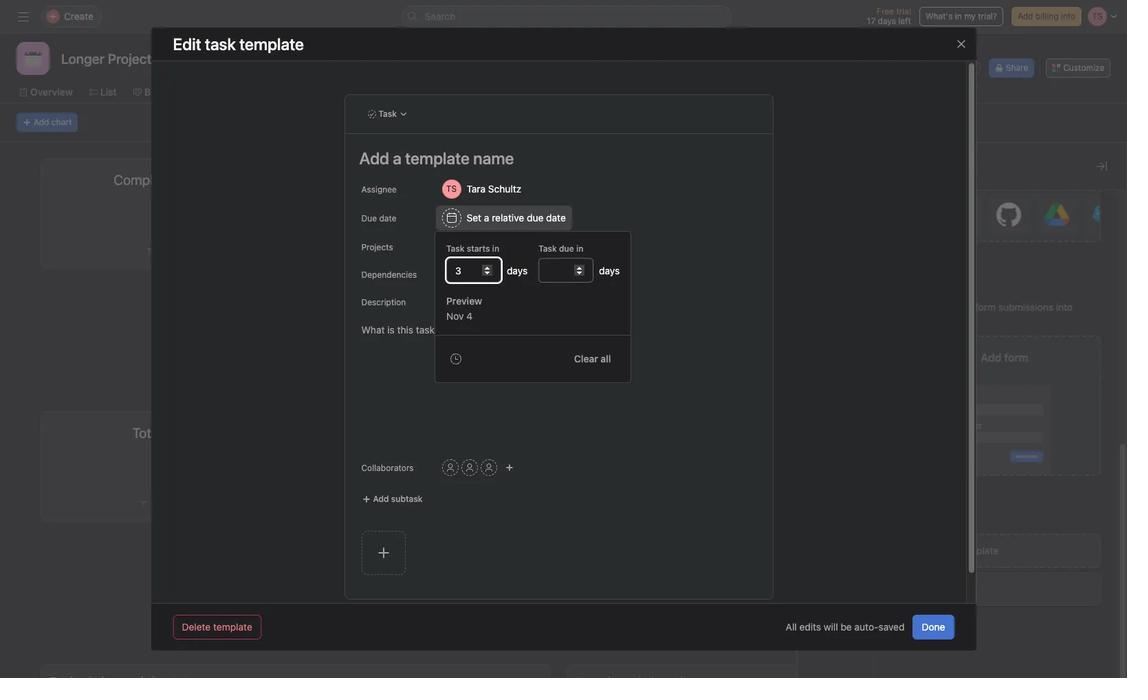 Task type: describe. For each thing, give the bounding box(es) containing it.
add for add chart
[[34, 117, 49, 127]]

3 filters button
[[312, 367, 368, 387]]

close details image
[[1096, 161, 1107, 172]]

delete
[[182, 621, 211, 633]]

name
[[950, 393, 973, 404]]

tasks.
[[892, 316, 918, 328]]

task starts in
[[446, 244, 499, 254]]

a inside "tasks not in a section"
[[575, 558, 586, 568]]

assignee
[[361, 184, 396, 195]]

nov
[[446, 310, 464, 322]]

all edits will be auto-saved
[[786, 621, 905, 633]]

add form
[[981, 352, 1029, 364]]

free trial 17 days left
[[867, 6, 911, 26]]

3
[[329, 371, 335, 382]]

messages
[[566, 86, 611, 98]]

to
[[460, 241, 468, 252]]

1 up automatically
[[945, 245, 949, 255]]

add to starred image
[[181, 53, 192, 64]]

dependencies
[[361, 270, 417, 280]]

add for add to projects
[[442, 241, 457, 252]]

dashboard link
[[461, 85, 522, 100]]

set due time image
[[451, 354, 462, 365]]

delete template
[[182, 621, 252, 633]]

dependencies
[[460, 269, 516, 279]]

preview nov 4
[[446, 295, 482, 322]]

calendar link
[[393, 85, 444, 100]]

in for task due in
[[576, 244, 584, 254]]

tara schultz
[[466, 183, 521, 195]]

form inside automatically turn form submissions into tasks.
[[975, 301, 996, 313]]

0 button
[[154, 197, 174, 236]]

no filters
[[151, 498, 189, 508]]

template inside button
[[960, 545, 999, 556]]

template inside button
[[213, 621, 252, 633]]

1 filter from the left
[[163, 245, 183, 255]]

add chart
[[34, 117, 72, 127]]

a inside dropdown button
[[484, 212, 489, 224]]

tara
[[466, 183, 485, 195]]

collaborators
[[361, 463, 414, 473]]

relative
[[492, 212, 524, 224]]

task templates
[[892, 515, 969, 528]]

add or remove collaborators image
[[505, 464, 513, 472]]

clear
[[574, 353, 598, 365]]

tasks
[[541, 580, 564, 603]]

my
[[965, 11, 976, 21]]

add to projects
[[442, 241, 503, 252]]

Template Name text field
[[353, 142, 756, 174]]

due inside dropdown button
[[527, 212, 543, 224]]

edit
[[173, 34, 201, 54]]

add for add dependencies
[[442, 269, 457, 279]]

4
[[467, 310, 473, 322]]

done button
[[913, 615, 954, 640]]

workflow
[[333, 86, 376, 98]]

free
[[877, 6, 894, 17]]

overdue tasks
[[909, 172, 996, 188]]

1 up no filters "button"
[[157, 451, 171, 489]]

add task template
[[918, 545, 999, 556]]

search list box
[[401, 6, 732, 28]]

customize
[[1064, 63, 1105, 73]]

add to projects button
[[435, 237, 509, 257]]

dashboard
[[472, 86, 522, 98]]

0
[[154, 197, 174, 236]]

schultz
[[488, 183, 521, 195]]

no filters button
[[136, 497, 192, 510]]

add dependencies
[[442, 269, 516, 279]]

incomplete for incomplete tasks by completion status
[[313, 169, 364, 180]]

set a relative due date
[[466, 212, 566, 224]]

into
[[1056, 301, 1073, 313]]

by section
[[393, 422, 440, 433]]

delete template button
[[173, 615, 261, 640]]

due
[[361, 213, 377, 224]]

incomplete for incomplete tasks by section
[[313, 422, 364, 433]]

projects
[[470, 241, 503, 252]]

what's in my trial?
[[926, 11, 997, 21]]

in inside button
[[955, 11, 962, 21]]

task button
[[361, 105, 414, 124]]

what's
[[926, 11, 953, 21]]

calendar image
[[25, 50, 41, 67]]

tasks for by section
[[366, 422, 391, 433]]

done
[[922, 621, 945, 633]]

calendar
[[404, 86, 444, 98]]

automatically turn form submissions into tasks.
[[892, 301, 1073, 328]]

add task template button
[[892, 534, 1101, 568]]

search button
[[401, 6, 732, 28]]

add billing info
[[1018, 11, 1076, 21]]

add for add subtask
[[373, 494, 389, 504]]

1 filter button for completed tasks
[[142, 244, 187, 257]]

files
[[639, 86, 660, 98]]



Task type: vqa. For each thing, say whether or not it's contained in the screenshot.
Make public on the top of page
no



Task type: locate. For each thing, give the bounding box(es) containing it.
completion status
[[407, 169, 488, 180]]

board
[[144, 86, 171, 98]]

0 vertical spatial incomplete
[[313, 169, 364, 180]]

overview link
[[19, 85, 73, 100]]

submissions
[[999, 301, 1054, 313]]

0 horizontal spatial filters
[[164, 498, 189, 508]]

info
[[1061, 11, 1076, 21]]

total tasks
[[132, 425, 196, 441]]

ts button
[[926, 60, 942, 76]]

tara schultz button
[[435, 177, 544, 202]]

0 horizontal spatial a
[[484, 212, 489, 224]]

due down "set a relative due date"
[[559, 244, 574, 254]]

0 horizontal spatial date
[[379, 213, 396, 224]]

2 vertical spatial incomplete
[[313, 422, 364, 433]]

task for task starts in
[[446, 244, 465, 254]]

template right task
[[960, 545, 999, 556]]

1 filter down 0 button
[[157, 245, 183, 255]]

1 horizontal spatial date
[[546, 212, 566, 224]]

1 filter button up turn
[[930, 244, 975, 257]]

task for task due in
[[539, 244, 557, 254]]

0 vertical spatial form
[[975, 301, 996, 313]]

customize button
[[1046, 58, 1111, 78]]

trial?
[[978, 11, 997, 21]]

0 horizontal spatial filter
[[163, 245, 183, 255]]

upload attachment image
[[361, 531, 405, 575]]

incomplete
[[313, 169, 364, 180], [540, 312, 578, 349], [313, 422, 364, 433]]

days for task starts in
[[507, 264, 528, 276]]

form down the submissions
[[1005, 352, 1029, 364]]

trial
[[897, 6, 911, 17]]

0 horizontal spatial form
[[975, 301, 996, 313]]

2 horizontal spatial task
[[539, 244, 557, 254]]

billing
[[1036, 11, 1059, 21]]

subtask
[[391, 494, 422, 504]]

task due in
[[539, 244, 584, 254]]

template
[[960, 545, 999, 556], [213, 621, 252, 633]]

filters for 3 filters
[[337, 371, 362, 382]]

list
[[100, 86, 117, 98]]

add dependencies button
[[435, 265, 522, 284]]

1 filter button
[[142, 244, 187, 257], [930, 244, 975, 257]]

add up preview
[[442, 269, 457, 279]]

completed tasks
[[114, 172, 215, 188]]

form right turn
[[975, 301, 996, 313]]

add down automatically turn form submissions into tasks.
[[981, 352, 1002, 364]]

add left task
[[918, 545, 936, 556]]

1 tasks from the top
[[366, 169, 391, 180]]

incomplete tasks by completion status
[[313, 169, 488, 180]]

1 horizontal spatial filter
[[951, 245, 972, 255]]

days inside free trial 17 days left
[[878, 16, 896, 26]]

chart
[[51, 117, 72, 127]]

task down "set a relative due date"
[[539, 244, 557, 254]]

starts
[[467, 244, 490, 254]]

1 vertical spatial template
[[213, 621, 252, 633]]

0 vertical spatial tasks
[[366, 169, 391, 180]]

2 horizontal spatial days
[[878, 16, 896, 26]]

1 horizontal spatial filters
[[337, 371, 362, 382]]

incomplete tasks by section
[[313, 422, 440, 433]]

1 vertical spatial due
[[559, 244, 574, 254]]

None text field
[[58, 46, 155, 71]]

request
[[950, 421, 982, 431]]

3 filters
[[329, 371, 362, 382]]

1 horizontal spatial days
[[599, 264, 620, 276]]

tasks up assignee
[[366, 169, 391, 180]]

0 horizontal spatial days
[[507, 264, 528, 276]]

days
[[878, 16, 896, 26], [507, 264, 528, 276], [599, 264, 620, 276]]

0 horizontal spatial task
[[378, 109, 397, 119]]

incomplete for incomplete
[[540, 312, 578, 349]]

tasks left "by section"
[[366, 422, 391, 433]]

add left the to
[[442, 241, 457, 252]]

add inside add dependencies button
[[442, 269, 457, 279]]

1 vertical spatial form
[[1005, 352, 1029, 364]]

date right the due
[[379, 213, 396, 224]]

task template
[[205, 34, 304, 54]]

filters right 3
[[337, 371, 362, 382]]

what's in my trial? button
[[920, 7, 1004, 26]]

add for add task template
[[918, 545, 936, 556]]

auto-
[[855, 621, 879, 633]]

date inside dropdown button
[[546, 212, 566, 224]]

no
[[151, 498, 162, 508]]

0 horizontal spatial template
[[213, 621, 252, 633]]

projects
[[361, 242, 393, 252]]

add left billing
[[1018, 11, 1033, 21]]

not
[[558, 569, 574, 585]]

2 1 filter button from the left
[[930, 244, 975, 257]]

None number field
[[446, 258, 501, 283], [539, 258, 594, 283], [446, 258, 501, 283], [539, 258, 594, 283]]

date
[[546, 212, 566, 224], [379, 213, 396, 224]]

incomplete up clear on the bottom right
[[540, 312, 578, 349]]

section
[[580, 536, 608, 563]]

task for task
[[378, 109, 397, 119]]

due
[[527, 212, 543, 224], [559, 244, 574, 254]]

left
[[899, 16, 911, 26]]

1 horizontal spatial template
[[960, 545, 999, 556]]

in for task starts in
[[492, 244, 499, 254]]

1 horizontal spatial 1 filter
[[945, 245, 972, 255]]

1 vertical spatial a
[[575, 558, 586, 568]]

0 horizontal spatial 1 filter
[[157, 245, 183, 255]]

1 filter button for overdue tasks
[[930, 244, 975, 257]]

edit task template
[[173, 34, 304, 54]]

add inside add billing info button
[[1018, 11, 1033, 21]]

task down calendar link
[[378, 109, 397, 119]]

add inside add chart button
[[34, 117, 49, 127]]

edits
[[800, 621, 821, 633]]

files link
[[628, 85, 660, 100]]

list link
[[89, 85, 117, 100]]

tasks not in a section
[[541, 536, 608, 603]]

in
[[955, 11, 962, 21], [492, 244, 499, 254], [576, 244, 584, 254], [569, 563, 581, 575]]

all
[[601, 353, 611, 365]]

filter up turn
[[951, 245, 972, 255]]

filters for no filters
[[164, 498, 189, 508]]

1 horizontal spatial task
[[446, 244, 465, 254]]

ts
[[929, 63, 939, 73]]

filters
[[337, 371, 362, 382], [164, 498, 189, 508]]

will
[[824, 621, 838, 633]]

0 vertical spatial due
[[527, 212, 543, 224]]

add for add form
[[981, 352, 1002, 364]]

due right relative
[[527, 212, 543, 224]]

add inside add task template button
[[918, 545, 936, 556]]

1 down 0 button
[[157, 245, 161, 255]]

saved
[[879, 621, 905, 633]]

clear all button
[[565, 347, 620, 371]]

incomplete down 3 filters button
[[313, 422, 364, 433]]

1 vertical spatial tasks
[[366, 422, 391, 433]]

add left chart
[[34, 117, 49, 127]]

add inside add to projects button
[[442, 241, 457, 252]]

filters inside button
[[337, 371, 362, 382]]

set a relative due date button
[[435, 206, 572, 230]]

1
[[157, 245, 161, 255], [945, 245, 949, 255], [157, 451, 171, 489]]

0 horizontal spatial 1 filter button
[[142, 244, 187, 257]]

add left subtask
[[373, 494, 389, 504]]

filter down 0 button
[[163, 245, 183, 255]]

share
[[1006, 63, 1029, 73]]

add subtask
[[373, 494, 422, 504]]

template right the delete
[[213, 621, 252, 633]]

add chart button
[[17, 113, 78, 132]]

1 filter up turn
[[945, 245, 972, 255]]

days for task due in
[[599, 264, 620, 276]]

1 horizontal spatial 1 filter button
[[930, 244, 975, 257]]

1 1 filter button from the left
[[142, 244, 187, 257]]

2 filter from the left
[[951, 245, 972, 255]]

description
[[361, 297, 406, 307]]

filters right no
[[164, 498, 189, 508]]

2 tasks from the top
[[366, 422, 391, 433]]

clear all
[[574, 353, 611, 365]]

task inside button
[[378, 109, 397, 119]]

incomplete up assignee
[[313, 169, 364, 180]]

1 horizontal spatial form
[[1005, 352, 1029, 364]]

1 horizontal spatial due
[[559, 244, 574, 254]]

automatically
[[892, 301, 952, 313]]

task left starts
[[446, 244, 465, 254]]

due date
[[361, 213, 396, 224]]

add for add billing info
[[1018, 11, 1033, 21]]

by
[[393, 169, 404, 180]]

2 1 filter from the left
[[945, 245, 972, 255]]

tasks
[[366, 169, 391, 180], [366, 422, 391, 433]]

add inside add subtask button
[[373, 494, 389, 504]]

turn
[[955, 301, 973, 313]]

filter
[[163, 245, 183, 255], [951, 245, 972, 255]]

search
[[425, 10, 456, 22]]

tasks for by
[[366, 169, 391, 180]]

17
[[867, 16, 876, 26]]

1 vertical spatial incomplete
[[540, 312, 578, 349]]

0 vertical spatial filters
[[337, 371, 362, 382]]

1 1 filter from the left
[[157, 245, 183, 255]]

be
[[841, 621, 852, 633]]

1 vertical spatial filters
[[164, 498, 189, 508]]

1 horizontal spatial a
[[575, 558, 586, 568]]

close image
[[956, 39, 967, 50]]

0 horizontal spatial due
[[527, 212, 543, 224]]

0 vertical spatial a
[[484, 212, 489, 224]]

in inside "tasks not in a section"
[[569, 563, 581, 575]]

1 filter button down 0 button
[[142, 244, 187, 257]]

0 vertical spatial template
[[960, 545, 999, 556]]

in for tasks not in a section
[[569, 563, 581, 575]]

share button
[[989, 58, 1035, 78]]

date up task due in
[[546, 212, 566, 224]]

messages link
[[555, 85, 611, 100]]

filters inside "button"
[[164, 498, 189, 508]]

1 button
[[157, 451, 171, 489]]



